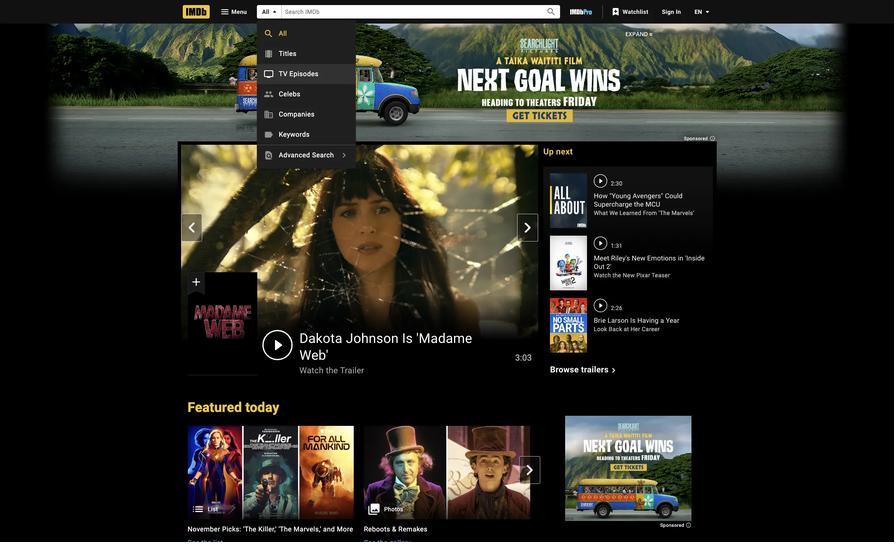 Task type: describe. For each thing, give the bounding box(es) containing it.
meet riley's new emotions in 'inside out 2' watch the new pixar teaser
[[594, 255, 705, 279]]

'madame
[[416, 331, 472, 347]]

menu image
[[220, 7, 230, 17]]

en
[[695, 8, 703, 15]]

chevron left inline image
[[186, 223, 197, 233]]

arrow drop down image for en
[[703, 7, 713, 17]]

menu inside search box
[[257, 24, 356, 166]]

killer,'
[[259, 526, 277, 534]]

emotions
[[648, 255, 677, 263]]

reboots & remakes link
[[364, 525, 530, 535]]

year
[[666, 317, 680, 325]]

how
[[594, 192, 608, 200]]

marvels'
[[672, 210, 695, 217]]

in
[[678, 255, 684, 263]]

marvels,'
[[294, 526, 321, 534]]

production art image for 'the
[[188, 426, 354, 520]]

dakota johnson is 'madame web' image
[[181, 145, 539, 346]]

0 vertical spatial chevron right inline image
[[523, 223, 533, 233]]

2'
[[607, 263, 612, 271]]

mcu
[[646, 201, 661, 209]]

episodes
[[290, 70, 319, 78]]

is for having
[[631, 317, 636, 325]]

november picks: 'the killer,' 'the marvels,' and more
[[188, 526, 353, 534]]

up next
[[544, 147, 573, 157]]

november picks: 'the killer,' 'the marvels,' and more group
[[188, 426, 354, 543]]

her
[[631, 326, 641, 333]]

1 vertical spatial new
[[623, 272, 635, 279]]

dakota johnson is 'madame web'
[[299, 331, 472, 363]]

submit search image
[[546, 7, 557, 17]]

list link
[[188, 426, 354, 520]]

watchlist button
[[607, 4, 656, 19]]

sign in button
[[656, 4, 688, 19]]

none search field containing all
[[257, 5, 561, 169]]

production art image for remakes
[[364, 426, 530, 520]]

larson
[[608, 317, 629, 325]]

our favorite female detectives
[[541, 526, 640, 534]]

brie larson is having a year look back at her career
[[594, 317, 680, 333]]

celebs
[[279, 90, 301, 98]]

remakes
[[399, 526, 428, 534]]

trailers
[[581, 365, 609, 375]]

reboots & remakes
[[364, 526, 428, 534]]

'the inside how "young avengers" could supercharge the mcu what we learned from 'the marvels'
[[659, 210, 670, 217]]

business image
[[264, 110, 274, 120]]

dakota
[[299, 331, 342, 347]]

favorite
[[554, 526, 579, 534]]

Search IMDb text field
[[282, 5, 537, 18]]

chevron right image inside advanced search link
[[339, 151, 349, 161]]

teaser
[[652, 272, 670, 279]]

inside out 2 image
[[550, 236, 588, 291]]

in
[[676, 8, 681, 15]]

group containing november picks: 'the killer,' 'the marvels,' and more
[[178, 426, 707, 543]]

detectives
[[606, 526, 640, 534]]

menu
[[232, 8, 247, 15]]

back
[[609, 326, 623, 333]]

label image
[[264, 130, 274, 140]]

1 horizontal spatial all
[[279, 29, 287, 37]]

featured
[[188, 400, 242, 416]]

female
[[581, 526, 605, 534]]

picks:
[[222, 526, 241, 534]]

"young
[[610, 192, 631, 200]]

trailer
[[340, 366, 364, 376]]

3:03
[[515, 353, 532, 363]]

the inside dakota johnson is 'madame web' element
[[326, 366, 338, 376]]

1 vertical spatial sponsored
[[661, 523, 686, 529]]

our
[[541, 526, 552, 534]]

sign in
[[662, 8, 681, 15]]

titles
[[279, 50, 297, 58]]

browse
[[550, 365, 579, 375]]

november
[[188, 526, 220, 534]]

look
[[594, 326, 608, 333]]

all inside all button
[[262, 8, 270, 15]]

today
[[246, 400, 280, 416]]

supercharge
[[594, 201, 633, 209]]

is for 'madame
[[402, 331, 413, 347]]

advanced search
[[279, 151, 334, 159]]

dakota johnson is 'madame web' group
[[181, 145, 539, 376]]

dakota johnson is 'madame web' element
[[181, 145, 539, 376]]

home image
[[183, 5, 210, 19]]

the inside how "young avengers" could supercharge the mcu what we learned from 'the marvels'
[[634, 201, 644, 209]]

browse trailers
[[550, 365, 609, 375]]

photos
[[384, 506, 404, 513]]

featured today
[[188, 400, 280, 416]]

photos group
[[364, 426, 530, 520]]

movie image
[[264, 49, 274, 59]]

our favorite female detectives link
[[541, 525, 707, 535]]

tv
[[279, 70, 288, 78]]

people image
[[264, 89, 274, 100]]



Task type: vqa. For each thing, say whether or not it's contained in the screenshot.


Task type: locate. For each thing, give the bounding box(es) containing it.
watch inside dakota johnson is 'madame web' element
[[299, 366, 324, 376]]

tv episodes
[[279, 70, 319, 78]]

menu
[[257, 24, 356, 166]]

&
[[392, 526, 397, 534]]

None field
[[282, 5, 537, 18]]

3 production art image from the left
[[541, 426, 707, 520]]

all up search image
[[262, 8, 270, 15]]

'inside
[[686, 255, 705, 263]]

1 vertical spatial the
[[613, 272, 622, 279]]

menu button
[[213, 5, 254, 19]]

1 horizontal spatial the
[[613, 272, 622, 279]]

0 horizontal spatial 'the
[[243, 526, 257, 534]]

brie
[[594, 317, 606, 325]]

0 vertical spatial is
[[631, 317, 636, 325]]

how "young avengers" could supercharge the mcu what we learned from 'the marvels'
[[594, 192, 695, 217]]

'the right from in the top right of the page
[[659, 210, 670, 217]]

next
[[556, 147, 573, 157]]

0 horizontal spatial the
[[326, 366, 338, 376]]

1 vertical spatial all
[[279, 29, 287, 37]]

avengers"
[[633, 192, 664, 200]]

2 vertical spatial the
[[326, 366, 338, 376]]

out
[[594, 263, 605, 271]]

menu containing all
[[257, 24, 356, 166]]

photos link
[[364, 426, 530, 520]]

2 horizontal spatial 'the
[[659, 210, 670, 217]]

a
[[661, 317, 664, 325]]

keywords
[[279, 130, 310, 138]]

1 arrow drop down image from the left
[[270, 7, 280, 17]]

chevron right image down back
[[609, 366, 619, 376]]

reboots & remakes group
[[364, 426, 530, 543]]

2:26
[[611, 305, 623, 312]]

0 vertical spatial sponsored
[[684, 136, 710, 142]]

madame web image
[[188, 273, 257, 376], [188, 273, 257, 376]]

new up pixar
[[632, 255, 646, 263]]

could
[[665, 192, 683, 200]]

new left pixar
[[623, 272, 635, 279]]

search image
[[264, 29, 274, 39]]

at
[[624, 326, 629, 333]]

production art image
[[188, 426, 354, 520], [364, 426, 530, 520], [541, 426, 707, 520]]

sponsored content section
[[43, 0, 852, 543], [566, 416, 692, 529]]

all right search image
[[279, 29, 287, 37]]

arrow drop down image for all
[[270, 7, 280, 17]]

all
[[262, 8, 270, 15], [279, 29, 287, 37]]

0 vertical spatial watch
[[594, 272, 611, 279]]

we
[[610, 210, 618, 217]]

2 production art image from the left
[[364, 426, 530, 520]]

1 vertical spatial watch
[[299, 366, 324, 376]]

chevron right image
[[339, 151, 349, 161], [609, 366, 619, 376]]

is up her at the bottom right of the page
[[631, 317, 636, 325]]

web'
[[299, 347, 328, 363]]

sign
[[662, 8, 675, 15]]

0 horizontal spatial production art image
[[188, 426, 354, 520]]

television image
[[264, 69, 274, 79]]

1 horizontal spatial 'the
[[279, 526, 292, 534]]

our favorite female detectives group
[[541, 426, 707, 543]]

the
[[634, 201, 644, 209], [613, 272, 622, 279], [326, 366, 338, 376]]

find in page image
[[264, 151, 274, 161]]

career
[[642, 326, 660, 333]]

arrow drop down image up search image
[[270, 7, 280, 17]]

the left trailer
[[326, 366, 338, 376]]

0 vertical spatial new
[[632, 255, 646, 263]]

having
[[638, 317, 659, 325]]

all button
[[257, 5, 282, 19]]

1 vertical spatial is
[[402, 331, 413, 347]]

group
[[188, 273, 257, 376], [178, 426, 707, 543], [541, 426, 707, 520]]

watch inside meet riley's new emotions in 'inside out 2' watch the new pixar teaser
[[594, 272, 611, 279]]

reboots
[[364, 526, 390, 534]]

up
[[544, 147, 554, 157]]

search
[[312, 151, 334, 159]]

0 vertical spatial the
[[634, 201, 644, 209]]

None search field
[[257, 5, 561, 169]]

0 vertical spatial chevron right image
[[339, 151, 349, 161]]

2 horizontal spatial production art image
[[541, 426, 707, 520]]

0 horizontal spatial chevron right image
[[339, 151, 349, 161]]

2:30
[[611, 180, 623, 187]]

0 horizontal spatial is
[[402, 331, 413, 347]]

watchlist image
[[611, 7, 621, 17]]

1 horizontal spatial watch
[[594, 272, 611, 279]]

1 vertical spatial chevron right image
[[609, 366, 619, 376]]

1 horizontal spatial arrow drop down image
[[703, 7, 713, 17]]

is inside brie larson is having a year look back at her career
[[631, 317, 636, 325]]

1 horizontal spatial is
[[631, 317, 636, 325]]

from
[[643, 210, 657, 217]]

arrow drop down image inside all button
[[270, 7, 280, 17]]

list
[[208, 506, 218, 513]]

arrow drop down image
[[270, 7, 280, 17], [703, 7, 713, 17]]

new
[[632, 255, 646, 263], [623, 272, 635, 279]]

pixar
[[637, 272, 651, 279]]

0 horizontal spatial arrow drop down image
[[270, 7, 280, 17]]

advanced
[[279, 151, 310, 159]]

'the right "killer,'"
[[279, 526, 292, 534]]

is right johnson
[[402, 331, 413, 347]]

watch the trailer
[[299, 366, 364, 376]]

1 production art image from the left
[[188, 426, 354, 520]]

chevron right inline image
[[523, 223, 533, 233], [525, 466, 535, 476]]

is inside dakota johnson is 'madame web'
[[402, 331, 413, 347]]

arrow drop down image inside en button
[[703, 7, 713, 17]]

chevron right image right the search
[[339, 151, 349, 161]]

and
[[323, 526, 335, 534]]

list group
[[188, 426, 354, 520]]

1 vertical spatial chevron right inline image
[[525, 466, 535, 476]]

browse trailers link
[[550, 365, 619, 376]]

1:31
[[611, 243, 623, 249]]

watchlist
[[623, 8, 649, 15]]

'the left "killer,'"
[[243, 526, 257, 534]]

watch
[[594, 272, 611, 279], [299, 366, 324, 376]]

1 horizontal spatial chevron right image
[[609, 366, 619, 376]]

chevron right image inside the browse trailers link
[[609, 366, 619, 376]]

0 vertical spatial all
[[262, 8, 270, 15]]

arrow drop down image right in
[[703, 7, 713, 17]]

the up learned
[[634, 201, 644, 209]]

sponsored
[[684, 136, 710, 142], [661, 523, 686, 529]]

november picks: 'the killer,' 'the marvels,' and more link
[[188, 525, 354, 535]]

companies
[[279, 110, 315, 118]]

watch down out
[[594, 272, 611, 279]]

what
[[594, 210, 608, 217]]

1 horizontal spatial production art image
[[364, 426, 530, 520]]

more
[[337, 526, 353, 534]]

'the
[[659, 210, 670, 217], [243, 526, 257, 534], [279, 526, 292, 534]]

2 arrow drop down image from the left
[[703, 7, 713, 17]]

#310 - brie larson image
[[550, 298, 588, 353]]

riley's
[[611, 255, 630, 263]]

0 horizontal spatial watch
[[299, 366, 324, 376]]

the down riley's
[[613, 272, 622, 279]]

none field inside search box
[[282, 5, 537, 18]]

en button
[[688, 4, 713, 19]]

how young avengers could supercharge the mcu's future image
[[550, 174, 588, 228]]

learned
[[620, 210, 642, 217]]

meet
[[594, 255, 610, 263]]

johnson
[[346, 331, 399, 347]]

watch down web'
[[299, 366, 324, 376]]

the inside meet riley's new emotions in 'inside out 2' watch the new pixar teaser
[[613, 272, 622, 279]]

0 horizontal spatial all
[[262, 8, 270, 15]]

2 horizontal spatial the
[[634, 201, 644, 209]]

advanced search link
[[257, 145, 356, 166]]



